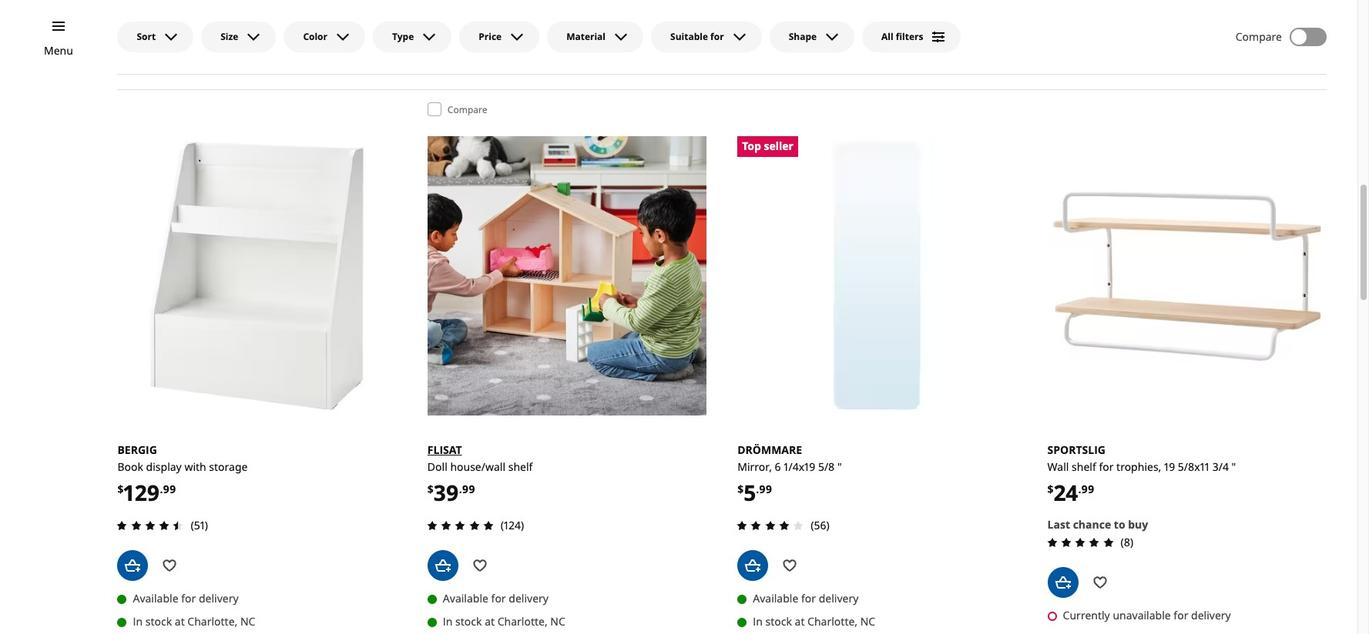 Task type: describe. For each thing, give the bounding box(es) containing it.
$ inside the flisat doll house/wall shelf $ 39 . 99
[[427, 482, 434, 497]]

5/8
[[818, 460, 835, 474]]

2 available from the left
[[443, 592, 488, 607]]

99 inside drömmare mirror, 6 1/4x19 5/8 " $ 5 . 99
[[759, 482, 772, 497]]

sportslig wall shelf for trophies, 19 5/8x11 3/4 " $ 24 . 99
[[1047, 443, 1236, 508]]

to for chance
[[1114, 518, 1125, 532]]

5/8x11
[[1178, 460, 1210, 474]]

large
[[848, 11, 874, 26]]

flisat
[[427, 443, 462, 458]]

(8)
[[1121, 536, 1133, 550]]

shape button
[[769, 22, 854, 52]]

. inside bergig book display with storage $ 129 . 99
[[160, 482, 163, 497]]

for down (51)
[[181, 592, 196, 606]]

$ inside bergig book display with storage $ 129 . 99
[[117, 482, 124, 497]]

price
[[479, 30, 502, 43]]

99 inside 'sportslig wall shelf for trophies, 19 5/8x11 3/4 " $ 24 . 99'
[[1081, 482, 1094, 497]]

$ inside 'sportslig wall shelf for trophies, 19 5/8x11 3/4 " $ 24 . 99'
[[1047, 482, 1054, 497]]

back
[[753, 34, 777, 49]]

suitable
[[670, 30, 708, 43]]

(51)
[[191, 519, 208, 533]]

drömmare
[[737, 443, 802, 458]]

all filters button
[[862, 22, 961, 52]]

available for 129
[[133, 592, 178, 606]]

seller
[[764, 139, 793, 154]]

5
[[744, 478, 756, 508]]

top
[[742, 139, 761, 154]]

wall
[[1047, 460, 1069, 474]]

menu button
[[44, 42, 73, 59]]

delivery limited to large orders
[[753, 11, 910, 26]]

sportslig
[[1047, 443, 1106, 458]]

mirror,
[[737, 460, 772, 474]]

delivery
[[753, 11, 794, 26]]

bergig
[[117, 443, 157, 457]]

$ inside drömmare mirror, 6 1/4x19 5/8 " $ 5 . 99
[[737, 482, 744, 497]]

price button
[[459, 22, 539, 52]]

menu
[[44, 43, 73, 58]]

. inside 'sportslig wall shelf for trophies, 19 5/8x11 3/4 " $ 24 . 99'
[[1078, 482, 1081, 497]]

19
[[1164, 460, 1175, 474]]

1 in from the left
[[780, 34, 789, 49]]

1/4x19
[[784, 460, 815, 474]]

chance
[[1073, 518, 1111, 532]]

(56)
[[811, 519, 829, 533]]

" inside 'sportslig wall shelf for trophies, 19 5/8x11 3/4 " $ 24 . 99'
[[1232, 460, 1236, 474]]

unavailable
[[1113, 609, 1171, 623]]

type
[[392, 30, 414, 43]]

24
[[1054, 478, 1078, 508]]

type button
[[373, 22, 452, 52]]

drömmare mirror, 6 1/4x19 5/8 " $ 5 . 99
[[737, 443, 842, 508]]

1 vertical spatial compare
[[447, 103, 487, 116]]

available for delivery for 129
[[133, 592, 238, 606]]

2 in from the left
[[863, 34, 872, 49]]

material button
[[547, 22, 643, 52]]

shelf inside 'sportslig wall shelf for trophies, 19 5/8x11 3/4 " $ 24 . 99'
[[1072, 460, 1096, 474]]



Task type: vqa. For each thing, say whether or not it's contained in the screenshot.
shelf inside the the sportslig wall shelf for trophies, 19 5/8x11 3/4 " $ 24 . 99
yes



Task type: locate. For each thing, give the bounding box(es) containing it.
" inside drömmare mirror, 6 1/4x19 5/8 " $ 5 . 99
[[837, 460, 842, 474]]

available down review: 4.3 out of 5 stars. total reviews: 51 image
[[133, 592, 178, 606]]

99
[[163, 482, 176, 497], [462, 482, 475, 497], [759, 482, 772, 497], [1081, 482, 1094, 497]]

99 right 39
[[462, 482, 475, 497]]

last chance to buy
[[1047, 518, 1148, 532]]

charlotte,
[[187, 12, 238, 26], [497, 12, 548, 26], [792, 34, 842, 49], [187, 615, 238, 630], [497, 615, 548, 630], [807, 615, 858, 630]]

3 . from the left
[[756, 482, 759, 497]]

1 horizontal spatial available for delivery
[[443, 592, 548, 607]]

" right 3/4
[[1232, 460, 1236, 474]]

available for delivery down (51)
[[133, 592, 238, 606]]

size button
[[201, 22, 276, 52]]

1 . from the left
[[160, 482, 163, 497]]

back in charlotte, nc in 2 weeks
[[753, 34, 915, 49]]

2 $ from the left
[[427, 482, 434, 497]]

3 available for delivery from the left
[[753, 592, 858, 607]]

1 horizontal spatial available
[[443, 592, 488, 607]]

display
[[146, 460, 182, 474]]

available
[[133, 592, 178, 606], [443, 592, 488, 607], [753, 592, 798, 607]]

for left trophies,
[[1099, 460, 1114, 474]]

nc
[[240, 12, 255, 26], [550, 12, 565, 26], [845, 34, 860, 49], [240, 615, 255, 630], [550, 615, 565, 630], [860, 615, 875, 630]]

(124)
[[501, 519, 524, 533]]

review: 5 out of 5 stars. total reviews: 8 image
[[1043, 534, 1118, 553]]

1 shelf from the left
[[508, 460, 533, 474]]

in right back
[[780, 34, 789, 49]]

currently unavailable for delivery
[[1063, 609, 1231, 623]]

all
[[881, 30, 893, 43]]

shape
[[789, 30, 817, 43]]

available for delivery for $
[[753, 592, 858, 607]]

1 vertical spatial to
[[1114, 518, 1125, 532]]

sort
[[137, 30, 156, 43]]

. inside drömmare mirror, 6 1/4x19 5/8 " $ 5 . 99
[[756, 482, 759, 497]]

3 available from the left
[[753, 592, 798, 607]]

0 horizontal spatial available
[[133, 592, 178, 606]]

sort button
[[117, 22, 193, 52]]

for
[[710, 30, 724, 43], [1099, 460, 1114, 474], [181, 592, 196, 606], [491, 592, 506, 607], [801, 592, 816, 607], [1174, 609, 1188, 623]]

2 horizontal spatial available for delivery
[[753, 592, 858, 607]]

storage
[[209, 460, 248, 474]]

1 horizontal spatial "
[[1232, 460, 1236, 474]]

"
[[837, 460, 842, 474], [1232, 460, 1236, 474]]

book
[[117, 460, 143, 474]]

. down display
[[160, 482, 163, 497]]

orders
[[876, 11, 910, 26]]

$ down doll
[[427, 482, 434, 497]]

2 available for delivery from the left
[[443, 592, 548, 607]]

99 down display
[[163, 482, 176, 497]]

buy
[[1128, 518, 1148, 532]]

doll
[[427, 460, 447, 474]]

delivery down (124)
[[509, 592, 548, 607]]

4 99 from the left
[[1081, 482, 1094, 497]]

129
[[124, 478, 160, 508]]

0 horizontal spatial to
[[835, 11, 845, 26]]

1 " from the left
[[837, 460, 842, 474]]

review: 4.9 out of 5 stars. total reviews: 124 image
[[423, 517, 498, 536]]

1 99 from the left
[[163, 482, 176, 497]]

to
[[835, 11, 845, 26], [1114, 518, 1125, 532]]

3 $ from the left
[[737, 482, 744, 497]]

shelf
[[508, 460, 533, 474], [1072, 460, 1096, 474]]

$ down mirror,
[[737, 482, 744, 497]]

. up chance
[[1078, 482, 1081, 497]]

0 vertical spatial to
[[835, 11, 845, 26]]

3/4
[[1212, 460, 1229, 474]]

0 horizontal spatial in
[[780, 34, 789, 49]]

house/wall
[[450, 460, 505, 474]]

1 horizontal spatial compare
[[1236, 29, 1282, 44]]

. inside the flisat doll house/wall shelf $ 39 . 99
[[459, 482, 462, 497]]

review: 4.3 out of 5 stars. total reviews: 51 image
[[113, 517, 188, 536]]

for right unavailable
[[1174, 609, 1188, 623]]

0 vertical spatial compare
[[1236, 29, 1282, 44]]

trophies,
[[1116, 460, 1161, 474]]

99 inside the flisat doll house/wall shelf $ 39 . 99
[[462, 482, 475, 497]]

review: 3.9 out of 5 stars. total reviews: 56 image
[[733, 517, 808, 536]]

shelf down the sportslig
[[1072, 460, 1096, 474]]

top seller
[[742, 139, 793, 154]]

all filters
[[881, 30, 923, 43]]

.
[[160, 482, 163, 497], [459, 482, 462, 497], [756, 482, 759, 497], [1078, 482, 1081, 497]]

in left 2
[[863, 34, 872, 49]]

0 horizontal spatial shelf
[[508, 460, 533, 474]]

compare
[[1236, 29, 1282, 44], [447, 103, 487, 116]]

2 99 from the left
[[462, 482, 475, 497]]

delivery right unavailable
[[1191, 609, 1231, 623]]

$ down wall
[[1047, 482, 1054, 497]]

0 horizontal spatial compare
[[447, 103, 487, 116]]

bergig book display with storage $ 129 . 99
[[117, 443, 248, 508]]

for inside popup button
[[710, 30, 724, 43]]

4 . from the left
[[1078, 482, 1081, 497]]

99 right 5
[[759, 482, 772, 497]]

material
[[566, 30, 606, 43]]

3 99 from the left
[[759, 482, 772, 497]]

99 right 24
[[1081, 482, 1094, 497]]

1 horizontal spatial shelf
[[1072, 460, 1096, 474]]

2 shelf from the left
[[1072, 460, 1096, 474]]

delivery down (51)
[[199, 592, 238, 606]]

for right suitable
[[710, 30, 724, 43]]

1 available for delivery from the left
[[133, 592, 238, 606]]

suitable for button
[[651, 22, 762, 52]]

currently
[[1063, 609, 1110, 623]]

1 horizontal spatial in
[[863, 34, 872, 49]]

size
[[220, 30, 238, 43]]

suitable for
[[670, 30, 724, 43]]

filters
[[896, 30, 923, 43]]

color
[[303, 30, 327, 43]]

available for delivery down (124)
[[443, 592, 548, 607]]

shelf inside the flisat doll house/wall shelf $ 39 . 99
[[508, 460, 533, 474]]

in
[[133, 12, 143, 26], [443, 12, 453, 26], [133, 615, 143, 630], [443, 615, 453, 630], [753, 615, 763, 630]]

to left large
[[835, 11, 845, 26]]

for down (56)
[[801, 592, 816, 607]]

available for delivery down (56)
[[753, 592, 858, 607]]

limited
[[797, 11, 832, 26]]

$ down book
[[117, 482, 124, 497]]

flisat doll house/wall shelf $ 39 . 99
[[427, 443, 533, 508]]

available down review: 3.9 out of 5 stars. total reviews: 56 'image'
[[753, 592, 798, 607]]

in
[[780, 34, 789, 49], [863, 34, 872, 49]]

39
[[434, 478, 459, 508]]

delivery
[[199, 592, 238, 606], [509, 592, 548, 607], [819, 592, 858, 607], [1191, 609, 1231, 623]]

last
[[1047, 518, 1070, 532]]

1 horizontal spatial to
[[1114, 518, 1125, 532]]

1 available from the left
[[133, 592, 178, 606]]

6
[[775, 460, 781, 474]]

delivery down (56)
[[819, 592, 858, 607]]

4 $ from the left
[[1047, 482, 1054, 497]]

0 horizontal spatial available for delivery
[[133, 592, 238, 606]]

stock
[[145, 12, 172, 26], [455, 12, 482, 26], [145, 615, 172, 630], [455, 615, 482, 630], [765, 615, 792, 630]]

. down mirror,
[[756, 482, 759, 497]]

weeks
[[884, 34, 915, 49]]

available for $
[[753, 592, 798, 607]]

for inside 'sportslig wall shelf for trophies, 19 5/8x11 3/4 " $ 24 . 99'
[[1099, 460, 1114, 474]]

2
[[875, 34, 881, 49]]

to left the buy
[[1114, 518, 1125, 532]]

2 " from the left
[[1232, 460, 1236, 474]]

1 $ from the left
[[117, 482, 124, 497]]

2 . from the left
[[459, 482, 462, 497]]

shelf right house/wall
[[508, 460, 533, 474]]

. down house/wall
[[459, 482, 462, 497]]

color button
[[284, 22, 365, 52]]

" right 5/8
[[837, 460, 842, 474]]

with
[[184, 460, 206, 474]]

2 horizontal spatial available
[[753, 592, 798, 607]]

for down (124)
[[491, 592, 506, 607]]

0 horizontal spatial "
[[837, 460, 842, 474]]

at
[[175, 12, 185, 26], [485, 12, 495, 26], [175, 615, 185, 630], [485, 615, 495, 630], [795, 615, 805, 630]]

99 inside bergig book display with storage $ 129 . 99
[[163, 482, 176, 497]]

to for limited
[[835, 11, 845, 26]]

available down review: 4.9 out of 5 stars. total reviews: 124 image
[[443, 592, 488, 607]]

$
[[117, 482, 124, 497], [427, 482, 434, 497], [737, 482, 744, 497], [1047, 482, 1054, 497]]

in stock at charlotte, nc
[[133, 12, 255, 26], [443, 12, 565, 26], [133, 615, 255, 630], [443, 615, 565, 630], [753, 615, 875, 630]]

available for delivery
[[133, 592, 238, 606], [443, 592, 548, 607], [753, 592, 858, 607]]



